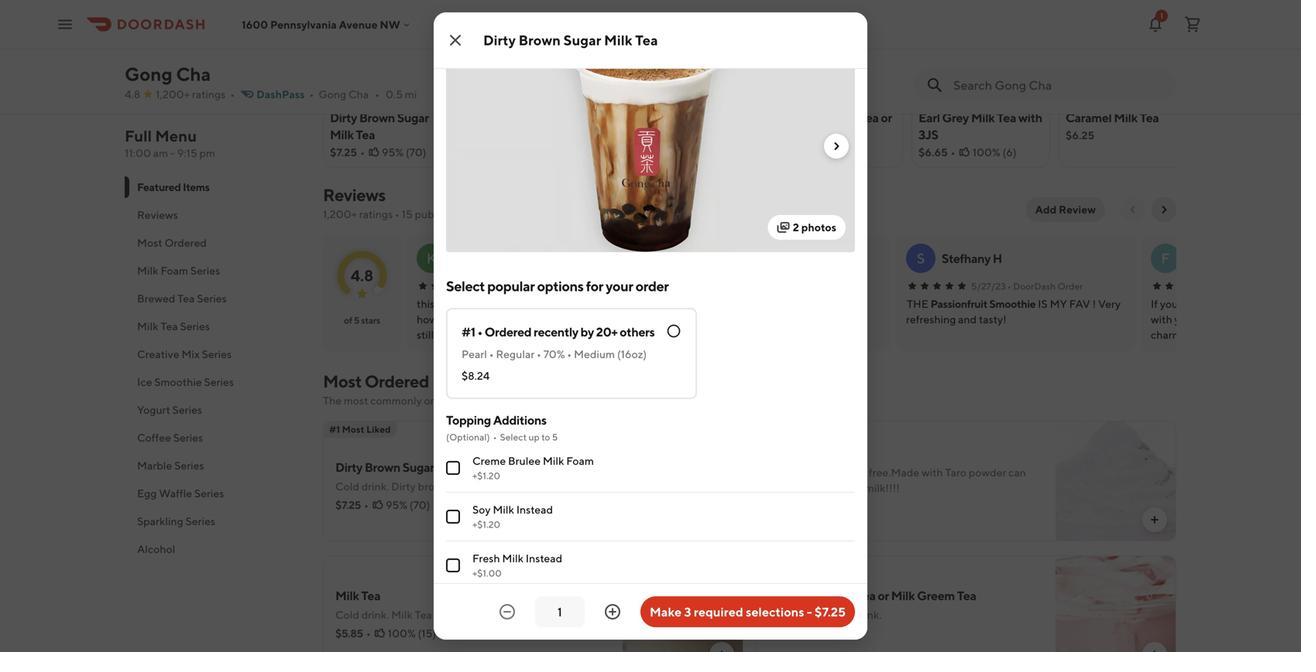 Task type: locate. For each thing, give the bounding box(es) containing it.
1 vertical spatial smoothie
[[154, 376, 202, 389]]

0 vertical spatial gong
[[125, 63, 172, 85]]

94% down strawberry.
[[821, 628, 842, 641]]

strawberry inside strawberry milk tea or milk greem tea
[[771, 110, 831, 125]]

0 horizontal spatial to
[[541, 432, 550, 443]]

- for 3
[[807, 605, 812, 620]]

1 vertical spatial or
[[878, 589, 889, 604]]

doordash for s
[[1013, 281, 1056, 292]]

$7.25 left drink.
[[815, 605, 846, 620]]

earl grey milk tea with 3js
[[919, 110, 1042, 142]]

greem inside strawberry milk tea or  milk greem tea strawberry. cold drink.
[[917, 589, 955, 604]]

drink. inside dirty brown sugar milk tea cold drink. dirty brown sugar.
[[361, 481, 389, 493]]

5 inside topping additions (optional) • select up to 5
[[552, 432, 558, 443]]

0 vertical spatial milk tea image
[[618, 0, 755, 105]]

milk inside earl grey milk tea with 3js
[[971, 110, 995, 125]]

1,200+ down gong cha
[[156, 88, 190, 101]]

add item to cart image
[[580, 77, 592, 89], [727, 77, 740, 89], [1022, 77, 1034, 89], [1169, 77, 1181, 89], [1149, 514, 1161, 527]]

1 horizontal spatial select
[[500, 432, 527, 443]]

$7.25 for $7.25 •
[[335, 499, 361, 512]]

order
[[567, 281, 593, 292], [1058, 281, 1083, 292]]

#1 for #1 most liked
[[329, 424, 340, 435]]

brown inside dirty brown sugar milk tea cold drink. dirty brown sugar.
[[418, 481, 449, 493]]

cold up '$7.25 •'
[[335, 481, 359, 493]]

94% down strawberry milk tea or milk greem tea
[[825, 146, 847, 159]]

reviews for reviews 1,200+ ratings • 15 public reviews
[[323, 185, 386, 205]]

0.5
[[386, 88, 403, 101]]

1 vertical spatial to
[[821, 482, 831, 495]]

cha up 1,200+ ratings •
[[176, 63, 211, 85]]

or inside strawberry milk tea or milk greem tea
[[881, 110, 892, 125]]

order left your
[[567, 281, 593, 292]]

- for menu
[[170, 147, 175, 160]]

+$1.20 down creme
[[472, 471, 500, 482]]

strawberry milk tea or  milk greem tea strawberry. cold drink.
[[768, 589, 976, 622]]

stefhany h
[[942, 251, 1002, 266]]

0 vertical spatial 100%
[[678, 129, 706, 142]]

reviews inside button
[[137, 209, 178, 222]]

greem inside strawberry milk tea or milk greem tea
[[797, 127, 835, 142]]

next image
[[830, 140, 843, 153]]

5 right of
[[354, 315, 359, 326]]

0 vertical spatial taro milk drink image
[[471, 0, 608, 105]]

add review button
[[1026, 197, 1105, 222]]

• doordash order for k
[[517, 281, 593, 292]]

1 horizontal spatial doordash
[[1013, 281, 1056, 292]]

+$1.20
[[472, 471, 500, 482], [472, 520, 500, 531]]

most inside most ordered the most commonly ordered items and dishes from this store
[[323, 372, 362, 392]]

2 vertical spatial brown
[[365, 460, 400, 475]]

1 vertical spatial #1
[[329, 424, 340, 435]]

95% (70) down dirty brown sugar milk tea cold drink. dirty brown sugar.
[[386, 499, 430, 512]]

instead for fresh milk instead
[[526, 553, 562, 565]]

1 vertical spatial brown
[[359, 110, 395, 125]]

2 doordash from the left
[[1013, 281, 1056, 292]]

fresh milk instead +$1.00
[[472, 553, 562, 579]]

$7.25
[[330, 146, 357, 159], [335, 499, 361, 512], [815, 605, 846, 620]]

featured items
[[137, 181, 210, 194]]

ordered inside most ordered the most commonly ordered items and dishes from this store
[[365, 372, 429, 392]]

1 vertical spatial sugar.
[[451, 481, 480, 493]]

dirty brown sugar milk tea down gong cha • 0.5 mi
[[330, 110, 429, 142]]

foam
[[161, 264, 188, 277], [566, 455, 594, 468]]

0 horizontal spatial with
[[922, 467, 943, 479]]

• down milk tea cold drink. milk tea
[[366, 628, 371, 641]]

instead down "soy milk instead +$1.20"
[[526, 553, 562, 565]]

(70) down dirty brown sugar milk tea cold drink. dirty brown sugar.
[[410, 499, 430, 512]]

foam down most ordered
[[161, 264, 188, 277]]

• left 15
[[395, 208, 399, 221]]

cha left 0.5
[[348, 88, 369, 101]]

• doordash order
[[517, 281, 593, 292], [1007, 281, 1083, 292]]

5
[[354, 315, 359, 326], [552, 432, 558, 443]]

strawberry for strawberry milk tea or milk greem tea
[[771, 110, 831, 125]]

$7.25 up reviews link
[[330, 146, 357, 159]]

1 horizontal spatial dirty brown sugar milk tea image
[[623, 421, 744, 542]]

smoothie down creative mix series
[[154, 376, 202, 389]]

gong up 1,200+ ratings •
[[125, 63, 172, 85]]

most left liked
[[342, 424, 364, 435]]

series up egg waffle series
[[174, 460, 204, 472]]

yogurt series
[[137, 404, 202, 417]]

to inside cold drink. caffeine free.made with taro powder can not switch to othed milk!!!!
[[821, 482, 831, 495]]

anverly
[[697, 251, 739, 266]]

1,200+ inside reviews 1,200+ ratings • 15 public reviews
[[323, 208, 357, 221]]

(70)
[[406, 146, 426, 159], [410, 499, 430, 512]]

0 horizontal spatial order
[[567, 281, 593, 292]]

$5.85
[[624, 129, 654, 142], [335, 628, 363, 641]]

0 vertical spatial cha
[[176, 63, 211, 85]]

egg waffle series button
[[125, 480, 304, 508]]

passionfruit smoothie button
[[931, 297, 1036, 312]]

milk inside "soy milk instead +$1.20"
[[493, 504, 514, 517]]

95% (70) up reviews 1,200+ ratings • 15 public reviews
[[382, 146, 426, 159]]

1 horizontal spatial -
[[807, 605, 812, 620]]

• doordash order right 5/27/23
[[1007, 281, 1083, 292]]

passionfruit
[[931, 298, 988, 311]]

1 vertical spatial select
[[500, 432, 527, 443]]

ordered up milk foam series
[[164, 237, 207, 249]]

0 vertical spatial dirty brown sugar milk tea image
[[324, 0, 461, 105]]

increase quantity by 1 image
[[603, 603, 622, 622]]

most inside button
[[137, 237, 162, 249]]

brown down gong cha • 0.5 mi
[[359, 110, 395, 125]]

1 horizontal spatial ratings
[[359, 208, 393, 221]]

j
[[741, 251, 747, 266]]

the
[[323, 395, 342, 407]]

5/27/23
[[971, 281, 1006, 292]]

strawberry up strawberry.
[[768, 589, 828, 604]]

ratings down reviews link
[[359, 208, 393, 221]]

liked
[[366, 424, 391, 435]]

series down creative mix series button
[[204, 376, 234, 389]]

taro left drink
[[477, 110, 501, 125]]

can
[[1009, 467, 1026, 479]]

0 horizontal spatial gong
[[125, 63, 172, 85]]

1 order from the left
[[567, 281, 593, 292]]

1 horizontal spatial cha
[[348, 88, 369, 101]]

reviews 1,200+ ratings • 15 public reviews
[[323, 185, 485, 221]]

1 horizontal spatial order
[[1058, 281, 1083, 292]]

0 vertical spatial with
[[1018, 110, 1042, 125]]

select down the 'kimora'
[[446, 278, 485, 295]]

doordash right 4/18/22
[[523, 281, 565, 292]]

0 vertical spatial brown
[[519, 32, 561, 48]]

cold left drink.
[[826, 609, 850, 622]]

or left earl
[[881, 110, 892, 125]]

1 vertical spatial -
[[807, 605, 812, 620]]

reviews inside reviews 1,200+ ratings • 15 public reviews
[[323, 185, 386, 205]]

2 vertical spatial $7.25
[[815, 605, 846, 620]]

with inside cold drink. caffeine free.made with taro powder can not switch to othed milk!!!!
[[922, 467, 943, 479]]

sugar
[[564, 32, 601, 48], [397, 110, 429, 125], [403, 460, 434, 475]]

• doordash order up recently
[[517, 281, 593, 292]]

1 vertical spatial strawberry
[[768, 589, 828, 604]]

dialog
[[434, 0, 867, 653]]

brown inside dirty brown sugar milk tea
[[359, 110, 395, 125]]

with
[[1018, 110, 1042, 125], [922, 467, 943, 479]]

with for free.made
[[922, 467, 943, 479]]

0 vertical spatial 5
[[354, 315, 359, 326]]

2 vertical spatial 100%
[[388, 628, 416, 641]]

0 vertical spatial taro
[[477, 110, 501, 125]]

0 vertical spatial foam
[[161, 264, 188, 277]]

ordered up regular
[[485, 325, 531, 340]]

othed
[[833, 482, 863, 495]]

2 order from the left
[[1058, 281, 1083, 292]]

94% (18) down strawberry milk tea or milk greem tea
[[825, 146, 867, 159]]

most
[[137, 237, 162, 249], [323, 372, 362, 392], [342, 424, 364, 435]]

1 horizontal spatial dirty brown sugar milk tea
[[483, 32, 658, 48]]

most for most ordered
[[137, 237, 162, 249]]

• right the $6.85
[[799, 628, 804, 641]]

95% (70)
[[382, 146, 426, 159], [386, 499, 430, 512]]

sparkling series button
[[125, 508, 304, 536]]

None checkbox
[[446, 510, 460, 524], [446, 559, 460, 573], [446, 510, 460, 524], [446, 559, 460, 573]]

select inside topping additions (optional) • select up to 5
[[500, 432, 527, 443]]

1 horizontal spatial foam
[[566, 455, 594, 468]]

$6.25
[[1066, 129, 1095, 142]]

taro inside cold drink. caffeine free.made with taro powder can not switch to othed milk!!!!
[[945, 467, 967, 479]]

• up creme
[[493, 432, 497, 443]]

smoothie inside button
[[154, 376, 202, 389]]

reviews button
[[125, 201, 304, 229]]

open menu image
[[56, 15, 74, 34]]

1 • doordash order from the left
[[517, 281, 593, 292]]

5 right up
[[552, 432, 558, 443]]

dirty brown sugar milk tea down the cold drink. dirty brown sugar.
[[483, 32, 658, 48]]

0 horizontal spatial brown
[[418, 481, 449, 493]]

• up pearl
[[477, 325, 482, 340]]

of
[[344, 315, 352, 326]]

dishes
[[515, 395, 546, 407]]

or for strawberry milk tea or  milk greem tea strawberry. cold drink.
[[878, 589, 889, 604]]

1 horizontal spatial ordered
[[365, 372, 429, 392]]

your
[[606, 278, 633, 295]]

100% (15)
[[678, 129, 727, 142], [388, 628, 436, 641]]

1,200+ down reviews link
[[323, 208, 357, 221]]

• left 70%
[[537, 348, 541, 361]]

to right up
[[541, 432, 550, 443]]

0 horizontal spatial 100%
[[388, 628, 416, 641]]

order for s
[[1058, 281, 1083, 292]]

0 horizontal spatial smoothie
[[154, 376, 202, 389]]

1 vertical spatial $5.85
[[335, 628, 363, 641]]

$6.65
[[919, 146, 948, 159]]

1 vertical spatial most
[[323, 372, 362, 392]]

series down most ordered button
[[190, 264, 220, 277]]

3js
[[919, 127, 938, 142]]

ordered inside button
[[164, 237, 207, 249]]

100%
[[678, 129, 706, 142], [973, 146, 1000, 159], [388, 628, 416, 641]]

most up milk foam series
[[137, 237, 162, 249]]

add item to cart image for earl grey milk tea with 3js
[[1022, 77, 1034, 89]]

cold
[[446, 1, 470, 14], [768, 467, 792, 479], [335, 481, 359, 493], [335, 609, 359, 622], [826, 609, 850, 622]]

fresh
[[472, 553, 500, 565]]

gong right dashpass •
[[319, 88, 346, 101]]

100% for grey
[[973, 146, 1000, 159]]

#1 up pearl
[[462, 325, 475, 340]]

0 vertical spatial -
[[170, 147, 175, 160]]

smoothie down 5/27/23
[[989, 298, 1036, 311]]

(70) up reviews 1,200+ ratings • 15 public reviews
[[406, 146, 426, 159]]

reviews
[[323, 185, 386, 205], [137, 209, 178, 222]]

1 horizontal spatial taro milk drink image
[[1056, 421, 1176, 542]]

marble series button
[[125, 452, 304, 480]]

•
[[230, 88, 235, 101], [309, 88, 314, 101], [375, 88, 380, 101], [657, 129, 661, 142], [360, 146, 365, 159], [951, 146, 955, 159], [395, 208, 399, 221], [517, 281, 521, 292], [1007, 281, 1011, 292], [477, 325, 482, 340], [489, 348, 494, 361], [537, 348, 541, 361], [567, 348, 572, 361], [493, 432, 497, 443], [364, 499, 369, 512], [366, 628, 371, 641], [799, 628, 804, 641]]

strawberry inside strawberry milk tea or  milk greem tea strawberry. cold drink.
[[768, 589, 828, 604]]

1 vertical spatial 1,200+
[[323, 208, 357, 221]]

dirty brown sugar milk tea image
[[324, 0, 461, 105], [623, 421, 744, 542]]

$5.85 down the milk tea
[[624, 129, 654, 142]]

1 horizontal spatial 100% (15)
[[678, 129, 727, 142]]

+$1.20 inside creme brulee milk foam +$1.20
[[472, 471, 500, 482]]

0 horizontal spatial 4.8
[[125, 88, 140, 101]]

- right am
[[170, 147, 175, 160]]

2 vertical spatial sugar
[[403, 460, 434, 475]]

with down item search search field
[[1018, 110, 1042, 125]]

2 vertical spatial ordered
[[365, 372, 429, 392]]

most up the
[[323, 372, 362, 392]]

select down additions
[[500, 432, 527, 443]]

taro
[[477, 110, 501, 125], [945, 467, 967, 479]]

1 horizontal spatial gong
[[319, 88, 346, 101]]

0 vertical spatial strawberry milk tea or  milk greem tea image
[[765, 0, 902, 105]]

(18) down drink.
[[844, 628, 862, 641]]

• left 0.5
[[375, 88, 380, 101]]

0 vertical spatial reviews
[[323, 185, 386, 205]]

strawberry up next icon
[[771, 110, 831, 125]]

• right dashpass
[[309, 88, 314, 101]]

selections
[[746, 605, 804, 620]]

0 vertical spatial most
[[137, 237, 162, 249]]

kimora b
[[452, 251, 502, 266]]

0 vertical spatial instead
[[516, 504, 553, 517]]

0 vertical spatial select
[[446, 278, 485, 295]]

tea inside dirty brown sugar milk tea cold drink. dirty brown sugar.
[[462, 460, 482, 475]]

0 horizontal spatial cha
[[176, 63, 211, 85]]

cha for gong cha • 0.5 mi
[[348, 88, 369, 101]]

or inside strawberry milk tea or  milk greem tea strawberry. cold drink.
[[878, 589, 889, 604]]

instead down creme brulee milk foam +$1.20
[[516, 504, 553, 517]]

with right free.made
[[922, 467, 943, 479]]

0 horizontal spatial • doordash order
[[517, 281, 593, 292]]

cold up $5.85 •
[[335, 609, 359, 622]]

smoothie inside button
[[989, 298, 1036, 311]]

drink
[[529, 110, 559, 125]]

1 vertical spatial brown
[[418, 481, 449, 493]]

order down 'add review' button
[[1058, 281, 1083, 292]]

#1 down the
[[329, 424, 340, 435]]

series inside button
[[174, 460, 204, 472]]

ratings down gong cha
[[192, 88, 226, 101]]

0 horizontal spatial select
[[446, 278, 485, 295]]

$8.24
[[462, 370, 490, 383]]

0 horizontal spatial ratings
[[192, 88, 226, 101]]

brown down liked
[[365, 460, 400, 475]]

1 vertical spatial cha
[[348, 88, 369, 101]]

0 vertical spatial #1
[[462, 325, 475, 340]]

ordered
[[424, 395, 463, 407]]

1 vertical spatial +$1.20
[[472, 520, 500, 531]]

95% down dirty brown sugar milk tea cold drink. dirty brown sugar.
[[386, 499, 407, 512]]

strawberry milk tea or  milk greem tea image
[[765, 0, 902, 105], [1056, 556, 1176, 653]]

photos
[[801, 221, 836, 234]]

• down the milk tea
[[657, 129, 661, 142]]

ordered for most ordered
[[164, 237, 207, 249]]

with inside earl grey milk tea with 3js
[[1018, 110, 1042, 125]]

$7.25 down dirty brown sugar milk tea cold drink. dirty brown sugar.
[[335, 499, 361, 512]]

brown down the cold drink. dirty brown sugar.
[[519, 32, 561, 48]]

doordash right 5/27/23
[[1013, 281, 1056, 292]]

1 horizontal spatial 100%
[[678, 129, 706, 142]]

$5.85 for $5.85
[[624, 129, 654, 142]]

+$1.20 down soy
[[472, 520, 500, 531]]

2 +$1.20 from the top
[[472, 520, 500, 531]]

milk inside creme brulee milk foam +$1.20
[[543, 455, 564, 468]]

milk tea image
[[618, 0, 755, 105], [623, 556, 744, 653]]

0 horizontal spatial taro milk drink image
[[471, 0, 608, 105]]

1 vertical spatial 5
[[552, 432, 558, 443]]

100% for tea
[[678, 129, 706, 142]]

or up drink.
[[878, 589, 889, 604]]

1 horizontal spatial with
[[1018, 110, 1042, 125]]

1 vertical spatial reviews
[[137, 209, 178, 222]]

yogurt
[[137, 404, 170, 417]]

1 +$1.20 from the top
[[472, 471, 500, 482]]

milk
[[604, 32, 632, 48], [503, 110, 527, 125], [624, 110, 648, 125], [834, 110, 857, 125], [971, 110, 995, 125], [1114, 110, 1138, 125], [330, 127, 354, 142], [771, 127, 795, 142], [137, 264, 158, 277], [137, 320, 158, 333], [543, 455, 564, 468], [436, 460, 460, 475], [493, 504, 514, 517], [502, 553, 524, 565], [335, 589, 359, 604], [831, 589, 854, 604], [891, 589, 915, 604], [391, 609, 413, 622]]

0 vertical spatial strawberry
[[771, 110, 831, 125]]

1 vertical spatial (18)
[[844, 628, 862, 641]]

#1 inside dialog
[[462, 325, 475, 340]]

0 horizontal spatial foam
[[161, 264, 188, 277]]

series down the milk foam series button
[[197, 292, 227, 305]]

0 horizontal spatial (15)
[[418, 628, 436, 641]]

taro left "powder"
[[945, 467, 967, 479]]

cold up close dirty brown sugar milk tea icon
[[446, 1, 470, 14]]

0 vertical spatial sugar.
[[562, 1, 591, 14]]

select popular options for your order
[[446, 278, 669, 295]]

taro milk drink image
[[471, 0, 608, 105], [1056, 421, 1176, 542]]

0 vertical spatial dirty brown sugar milk tea
[[483, 32, 658, 48]]

kimora
[[452, 251, 492, 266]]

0 vertical spatial $5.85
[[624, 129, 654, 142]]

add item to cart image for caramel milk tea
[[1169, 77, 1181, 89]]

foam inside creme brulee milk foam +$1.20
[[566, 455, 594, 468]]

add item to cart image
[[433, 77, 445, 89], [874, 77, 887, 89], [716, 649, 728, 653], [1149, 649, 1161, 653]]

4.8 up of 5 stars
[[351, 267, 373, 285]]

drink. inside cold drink. caffeine free.made with taro powder can not switch to othed milk!!!!
[[794, 467, 822, 479]]

dashpass
[[256, 88, 305, 101]]

powder
[[969, 467, 1006, 479]]

1 vertical spatial (15)
[[418, 628, 436, 641]]

0 vertical spatial 4.8
[[125, 88, 140, 101]]

- inside "button"
[[807, 605, 812, 620]]

0 horizontal spatial taro
[[477, 110, 501, 125]]

0 vertical spatial sugar
[[564, 32, 601, 48]]

next image
[[1158, 204, 1170, 216]]

1600 pennsylvania avenue nw button
[[242, 18, 413, 31]]

(18) right next icon
[[849, 146, 867, 159]]

cold inside cold drink. caffeine free.made with taro powder can not switch to othed milk!!!!
[[768, 467, 792, 479]]

creative mix series button
[[125, 341, 304, 369]]

1,200+ ratings •
[[156, 88, 235, 101]]

94% (18) down drink.
[[821, 628, 862, 641]]

1 horizontal spatial greem
[[917, 589, 955, 604]]

dialog containing dirty brown sugar milk tea
[[434, 0, 867, 653]]

instead inside "soy milk instead +$1.20"
[[516, 504, 553, 517]]

94%
[[825, 146, 847, 159], [821, 628, 842, 641]]

- right selections in the right bottom of the page
[[807, 605, 812, 620]]

95%
[[382, 146, 404, 159], [386, 499, 407, 512]]

instead
[[516, 504, 553, 517], [526, 553, 562, 565]]

instead inside 'fresh milk instead +$1.00'
[[526, 553, 562, 565]]

doordash for k
[[523, 281, 565, 292]]

2 • doordash order from the left
[[1007, 281, 1083, 292]]

1 horizontal spatial $5.85
[[624, 129, 654, 142]]

drink. inside milk tea cold drink. milk tea
[[361, 609, 389, 622]]

1 vertical spatial 95% (70)
[[386, 499, 430, 512]]

gong for gong cha • 0.5 mi
[[319, 88, 346, 101]]

- inside full menu 11:00 am - 9:15 pm
[[170, 147, 175, 160]]

$5.85 for $5.85 •
[[335, 628, 363, 641]]

sparkling
[[137, 515, 183, 528]]

4.8
[[125, 88, 140, 101], [351, 267, 373, 285]]

ordered for most ordered the most commonly ordered items and dishes from this store
[[365, 372, 429, 392]]

1 doordash from the left
[[523, 281, 565, 292]]

to left othed
[[821, 482, 831, 495]]

$5.85 down milk tea cold drink. milk tea
[[335, 628, 363, 641]]

add item to cart image for milk tea
[[727, 77, 740, 89]]

cold up 'not'
[[768, 467, 792, 479]]

strawberry
[[771, 110, 831, 125], [768, 589, 828, 604]]

cha for gong cha
[[176, 63, 211, 85]]

stars
[[361, 315, 380, 326]]

4.8 down gong cha
[[125, 88, 140, 101]]

1 vertical spatial greem
[[917, 589, 955, 604]]

1 horizontal spatial #1
[[462, 325, 475, 340]]

others
[[620, 325, 655, 340]]

95% up reviews 1,200+ ratings • 15 public reviews
[[382, 146, 404, 159]]

None checkbox
[[446, 462, 460, 476]]

0 horizontal spatial greem
[[797, 127, 835, 142]]

most ordered
[[137, 237, 207, 249]]

ordered up "commonly"
[[365, 372, 429, 392]]

foam right brulee
[[566, 455, 594, 468]]



Task type: vqa. For each thing, say whether or not it's contained in the screenshot.
the creme
yes



Task type: describe. For each thing, give the bounding box(es) containing it.
1 vertical spatial (70)
[[410, 499, 430, 512]]

brewed
[[137, 292, 175, 305]]

gong cha
[[125, 63, 211, 85]]

review
[[1059, 203, 1096, 216]]

and
[[494, 395, 513, 407]]

2
[[793, 221, 799, 234]]

menu
[[155, 127, 197, 145]]

notification bell image
[[1146, 15, 1165, 34]]

k
[[427, 250, 436, 267]]

creme
[[472, 455, 506, 468]]

• right pearl
[[489, 348, 494, 361]]

• inside reviews 1,200+ ratings • 15 public reviews
[[395, 208, 399, 221]]

(16oz)
[[617, 348, 647, 361]]

strawberry for strawberry milk tea or  milk greem tea strawberry. cold drink.
[[768, 589, 828, 604]]

cold drink. dirty brown sugar.
[[446, 1, 591, 14]]

0 vertical spatial 1,200+
[[156, 88, 190, 101]]

milk tea cold drink. milk tea
[[335, 589, 432, 622]]

series right mix
[[202, 348, 232, 361]]

add
[[1035, 203, 1057, 216]]

drink. inside dialog
[[472, 1, 500, 14]]

$7.25 •
[[335, 499, 369, 512]]

sugar inside dirty brown sugar milk tea cold drink. dirty brown sugar.
[[403, 460, 434, 475]]

for
[[586, 278, 603, 295]]

• up reviews link
[[360, 146, 365, 159]]

1 horizontal spatial 4.8
[[351, 267, 373, 285]]

gong for gong cha
[[125, 63, 172, 85]]

$6.85 •
[[768, 628, 804, 641]]

0 vertical spatial 95% (70)
[[382, 146, 426, 159]]

ice smoothie series button
[[125, 369, 304, 397]]

70%
[[543, 348, 565, 361]]

stefhany
[[942, 251, 991, 266]]

not
[[768, 482, 785, 495]]

greem for strawberry milk tea or  milk greem tea strawberry. cold drink.
[[917, 589, 955, 604]]

public
[[415, 208, 445, 221]]

0 vertical spatial 94%
[[825, 146, 847, 159]]

cold inside dirty brown sugar milk tea cold drink. dirty brown sugar.
[[335, 481, 359, 493]]

to inside topping additions (optional) • select up to 5
[[541, 432, 550, 443]]

20+
[[596, 325, 618, 340]]

am
[[153, 147, 168, 160]]

• right $6.65
[[951, 146, 955, 159]]

previous image
[[1127, 204, 1139, 216]]

of 5 stars
[[344, 315, 380, 326]]

cold inside dialog
[[446, 1, 470, 14]]

0 vertical spatial (70)
[[406, 146, 426, 159]]

pm
[[199, 147, 215, 160]]

featured
[[137, 181, 181, 194]]

alcohol button
[[125, 536, 304, 564]]

1
[[1160, 11, 1163, 20]]

Item Search search field
[[953, 77, 1164, 94]]

• right 70%
[[567, 348, 572, 361]]

most ordered the most commonly ordered items and dishes from this store
[[323, 372, 619, 407]]

strawberry.
[[768, 609, 824, 622]]

foam inside button
[[161, 264, 188, 277]]

most for most ordered the most commonly ordered items and dishes from this store
[[323, 372, 362, 392]]

0 horizontal spatial 5
[[354, 315, 359, 326]]

cold inside milk tea cold drink. milk tea
[[335, 609, 359, 622]]

popular
[[487, 278, 535, 295]]

tea inside earl grey milk tea with 3js
[[997, 110, 1016, 125]]

sugar. inside dirty brown sugar milk tea cold drink. dirty brown sugar.
[[451, 481, 480, 493]]

1 button
[[1146, 9, 1168, 40]]

or for strawberry milk tea or milk greem tea
[[881, 110, 892, 125]]

• right 5/27/23
[[1007, 281, 1011, 292]]

coffee
[[137, 432, 171, 445]]

series down egg waffle series button on the left bottom of page
[[186, 515, 215, 528]]

taro milk drink 89% (28)
[[477, 110, 574, 142]]

(28)
[[554, 129, 574, 142]]

topping additions (optional) • select up to 5
[[446, 413, 558, 443]]

0 vertical spatial 95%
[[382, 146, 404, 159]]

ice smoothie series
[[137, 376, 234, 389]]

$7.25 inside "button"
[[815, 605, 846, 620]]

sugar. inside dialog
[[562, 1, 591, 14]]

2 photos
[[793, 221, 836, 234]]

11:00
[[125, 147, 151, 160]]

series down ice smoothie series at the left of page
[[172, 404, 202, 417]]

$5.85 •
[[335, 628, 371, 641]]

milk inside dirty brown sugar milk tea cold drink. dirty brown sugar.
[[436, 460, 460, 475]]

brown inside dirty brown sugar milk tea cold drink. dirty brown sugar.
[[365, 460, 400, 475]]

cold inside strawberry milk tea or  milk greem tea strawberry. cold drink.
[[826, 609, 850, 622]]

Current quantity is 1 number field
[[544, 604, 575, 621]]

1 horizontal spatial brown
[[529, 1, 560, 14]]

smoothie for ice
[[154, 376, 202, 389]]

0 items, open order cart image
[[1183, 15, 1202, 34]]

marble series
[[137, 460, 204, 472]]

tea inside caramel milk tea $6.25
[[1140, 110, 1159, 125]]

9:15
[[177, 147, 197, 160]]

1 vertical spatial dirty brown sugar milk tea
[[330, 110, 429, 142]]

instead for soy milk instead
[[516, 504, 553, 517]]

#1 most liked
[[329, 424, 391, 435]]

1 vertical spatial taro milk drink image
[[1056, 421, 1176, 542]]

add item to cart image for taro milk drink
[[580, 77, 592, 89]]

0 vertical spatial (18)
[[849, 146, 867, 159]]

items
[[183, 181, 210, 194]]

strawberry milk tea or milk greem tea
[[771, 110, 892, 142]]

2 vertical spatial most
[[342, 424, 364, 435]]

brulee
[[508, 455, 541, 468]]

medium
[[574, 348, 615, 361]]

0 horizontal spatial dirty brown sugar milk tea image
[[324, 0, 461, 105]]

dirty inside dirty brown sugar milk tea
[[330, 110, 357, 125]]

series up marble series
[[173, 432, 203, 445]]

0 vertical spatial 94% (18)
[[825, 146, 867, 159]]

milk tea
[[624, 110, 669, 125]]

• inside topping additions (optional) • select up to 5
[[493, 432, 497, 443]]

dashpass •
[[256, 88, 314, 101]]

pearl • regular • 70% • medium (16oz)
[[462, 348, 647, 361]]

order for k
[[567, 281, 593, 292]]

(optional)
[[446, 432, 490, 443]]

topping additions group
[[446, 412, 855, 653]]

milk inside dirty brown sugar milk tea
[[330, 127, 354, 142]]

switch
[[787, 482, 819, 495]]

none checkbox inside 'topping additions' group
[[446, 462, 460, 476]]

with for tea
[[1018, 110, 1042, 125]]

coffee series button
[[125, 424, 304, 452]]

make 3 required selections - $7.25 button
[[640, 597, 855, 628]]

creative mix series
[[137, 348, 232, 361]]

caffeine
[[824, 467, 867, 479]]

add review
[[1035, 203, 1096, 216]]

recently
[[534, 325, 578, 340]]

soy
[[472, 504, 491, 517]]

milk inside caramel milk tea $6.25
[[1114, 110, 1138, 125]]

marble
[[137, 460, 172, 472]]

regular
[[496, 348, 535, 361]]

brown inside dialog
[[519, 32, 561, 48]]

additions
[[493, 413, 547, 428]]

milk inside 'fresh milk instead +$1.00'
[[502, 553, 524, 565]]

milk inside 'taro milk drink 89% (28)'
[[503, 110, 527, 125]]

0 vertical spatial 100% (15)
[[678, 129, 727, 142]]

1 vertical spatial milk tea image
[[623, 556, 744, 653]]

2 horizontal spatial ordered
[[485, 325, 531, 340]]

make 3 required selections - $7.25
[[650, 605, 846, 620]]

1 horizontal spatial strawberry milk tea or  milk greem tea image
[[1056, 556, 1176, 653]]

sugar inside dirty brown sugar milk tea
[[397, 110, 429, 125]]

smoothie for passionfruit
[[989, 298, 1036, 311]]

greem for strawberry milk tea or milk greem tea
[[797, 127, 835, 142]]

0 vertical spatial (15)
[[708, 129, 727, 142]]

decrease quantity by 1 image
[[498, 603, 516, 622]]

• left dashpass
[[230, 88, 235, 101]]

caramel milk tea image
[[1060, 0, 1197, 105]]

1 vertical spatial 95%
[[386, 499, 407, 512]]

1 vertical spatial 94% (18)
[[821, 628, 862, 641]]

1600 pennsylvania avenue nw
[[242, 18, 400, 31]]

milk tea series
[[137, 320, 210, 333]]

ratings inside reviews 1,200+ ratings • 15 public reviews
[[359, 208, 393, 221]]

1 vertical spatial dirty brown sugar milk tea image
[[623, 421, 744, 542]]

1 vertical spatial 100% (15)
[[388, 628, 436, 641]]

brewed tea series
[[137, 292, 227, 305]]

earl grey milk tea with 3js image
[[912, 0, 1049, 105]]

reviews
[[448, 208, 485, 221]]

b
[[494, 251, 502, 266]]

• doordash order for s
[[1007, 281, 1083, 292]]

a
[[671, 250, 681, 267]]

milk!!!!
[[865, 482, 900, 495]]

series up mix
[[180, 320, 210, 333]]

pennsylvania
[[270, 18, 337, 31]]

0 vertical spatial ratings
[[192, 88, 226, 101]]

taro inside 'taro milk drink 89% (28)'
[[477, 110, 501, 125]]

options
[[537, 278, 584, 295]]

sparkling series
[[137, 515, 215, 528]]

+$1.20 inside "soy milk instead +$1.20"
[[472, 520, 500, 531]]

anverly j
[[697, 251, 747, 266]]

• right 4/18/22
[[517, 281, 521, 292]]

1 vertical spatial 94%
[[821, 628, 842, 641]]

ice
[[137, 376, 152, 389]]

$7.25 for $7.25
[[330, 146, 357, 159]]

2 photos button
[[768, 215, 846, 240]]

tea inside dirty brown sugar milk tea
[[356, 127, 375, 142]]

100% (6)
[[973, 146, 1017, 159]]

close dirty brown sugar milk tea image
[[446, 31, 465, 50]]

reviews for reviews
[[137, 209, 178, 222]]

• down dirty brown sugar milk tea cold drink. dirty brown sugar.
[[364, 499, 369, 512]]

earl
[[919, 110, 940, 125]]

free.made
[[869, 467, 919, 479]]

series down marble series button
[[194, 488, 224, 500]]

#1 for #1 • ordered recently by 20+ others
[[462, 325, 475, 340]]

reviews link
[[323, 185, 386, 205]]

egg waffle series
[[137, 488, 224, 500]]

store
[[594, 395, 619, 407]]

from
[[549, 395, 572, 407]]

this
[[574, 395, 592, 407]]



